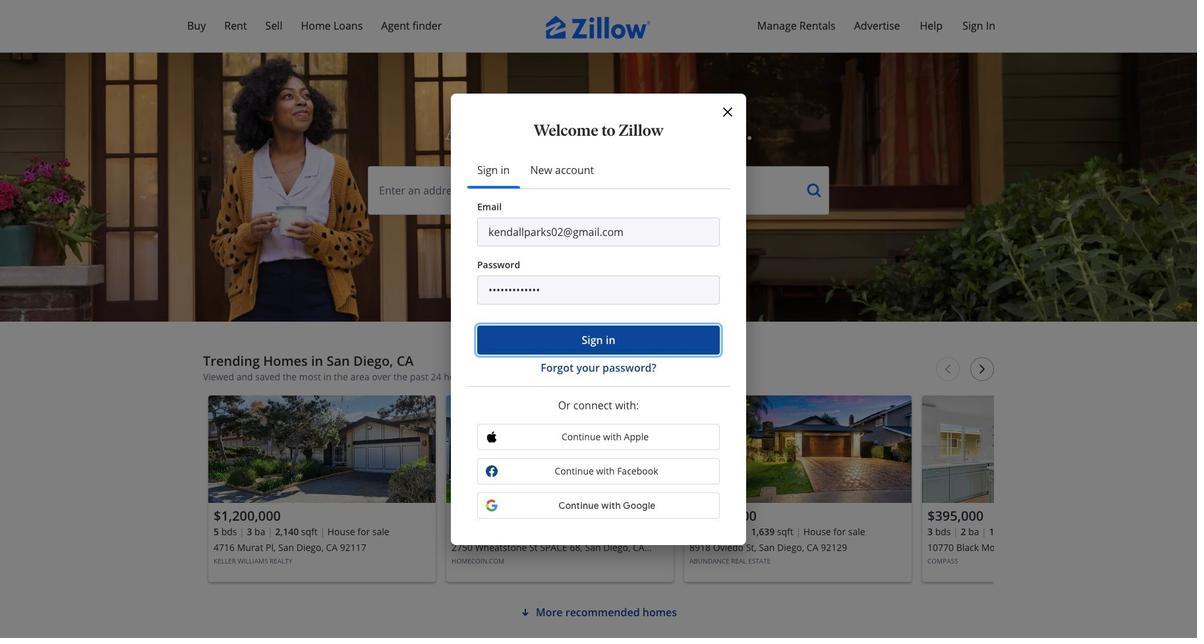 Task type: vqa. For each thing, say whether or not it's contained in the screenshot.
Enter email email field on the top of page
yes



Task type: describe. For each thing, give the bounding box(es) containing it.
Enter email email field
[[477, 217, 720, 246]]

1 group from the left
[[208, 396, 436, 582]]

2 group from the left
[[446, 396, 674, 582]]

10770 black mountain rd space 200, san diego, ca 92126 image
[[922, 396, 1150, 503]]

4 group from the left
[[922, 396, 1150, 582]]

10770 black mountain rd space 200, san diego, ca 92126 element
[[922, 396, 1150, 582]]

authentication tabs tab list
[[467, 151, 731, 189]]

more recommended homes image
[[520, 607, 531, 618]]

main navigation
[[0, 0, 1197, 53]]



Task type: locate. For each thing, give the bounding box(es) containing it.
dialog
[[451, 93, 746, 545]]

Enter password password field
[[477, 275, 720, 304]]

2750 wheatstone st space 68, san diego, ca 92111 element
[[446, 396, 674, 582]]

home recommendations carousel element
[[203, 353, 1150, 594]]

2750 wheatstone st space 68, san diego, ca 92111 image
[[446, 396, 674, 503]]

group
[[208, 396, 436, 582], [446, 396, 674, 582], [684, 396, 912, 582], [922, 396, 1150, 582]]

8918 oviedo st, san diego, ca 92129 element
[[684, 396, 912, 582]]

sign in actions group
[[477, 325, 720, 375]]

None submit
[[477, 325, 720, 354]]

list
[[203, 390, 1150, 594]]

8918 oviedo st, san diego, ca 92129 image
[[684, 396, 912, 503]]

4716 murat pl, san diego, ca 92117 element
[[208, 396, 436, 582]]

3 group from the left
[[684, 396, 912, 582]]

zillow logo image
[[546, 16, 651, 39]]

4716 murat pl, san diego, ca 92117 image
[[208, 396, 436, 503]]



